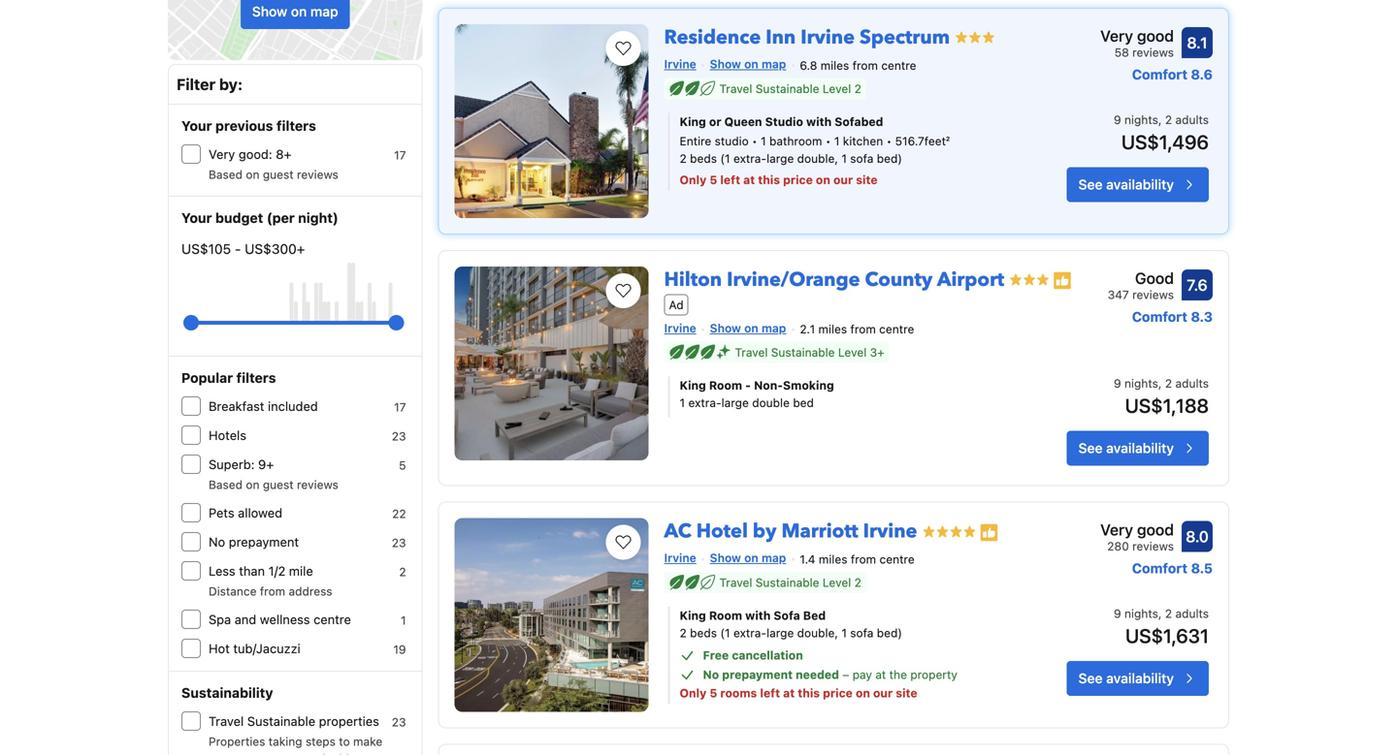 Task type: describe. For each thing, give the bounding box(es) containing it.
6.8 miles from centre
[[800, 59, 916, 72]]

sofa inside king or queen studio with sofabed entire studio • 1 bathroom • 1 kitchen • 516.7feet² 2 beds (1 extra-large double, 1 sofa bed) only 5 left at this price on our site
[[850, 152, 874, 165]]

king or queen studio with sofabed link
[[680, 113, 1008, 130]]

very good element for ac hotel by marriott irvine
[[1100, 519, 1174, 542]]

good:
[[239, 147, 272, 162]]

1 down king or queen studio with sofabed link
[[834, 134, 840, 148]]

rooms
[[720, 687, 757, 701]]

1 vertical spatial very
[[209, 147, 235, 162]]

by:
[[219, 75, 243, 94]]

sofa
[[774, 609, 800, 623]]

less than 1/2 mile
[[209, 564, 313, 579]]

hotels
[[209, 428, 246, 443]]

9+
[[258, 458, 274, 472]]

inn
[[766, 24, 796, 51]]

17 for breakfast included
[[394, 401, 406, 414]]

2 down the king room with sofa bed
[[680, 627, 687, 640]]

king for hilton
[[680, 379, 706, 393]]

8.0
[[1186, 528, 1209, 546]]

non-
[[754, 379, 783, 393]]

the
[[889, 669, 907, 682]]

comfort for ac hotel by marriott irvine
[[1132, 561, 1188, 577]]

0 horizontal spatial filters
[[236, 370, 276, 386]]

adults for hilton irvine/orange county airport
[[1175, 377, 1209, 391]]

ad
[[669, 298, 684, 312]]

hilton irvine/orange county airport
[[664, 267, 1004, 294]]

comfort 8.6
[[1132, 66, 1213, 82]]

show for residence
[[710, 57, 741, 71]]

comfort 8.3
[[1132, 309, 1213, 325]]

free cancellation
[[703, 649, 803, 663]]

level for county
[[838, 346, 867, 360]]

347
[[1108, 288, 1129, 302]]

7.6
[[1187, 276, 1208, 294]]

beds inside king or queen studio with sofabed entire studio • 1 bathroom • 1 kitchen • 516.7feet² 2 beds (1 extra-large double, 1 sofa bed) only 5 left at this price on our site
[[690, 152, 717, 165]]

2 sofa from the top
[[850, 627, 874, 640]]

tub/jacuzzi
[[233, 642, 301, 656]]

516.7feet²
[[895, 134, 950, 148]]

2.1
[[800, 323, 815, 336]]

with inside king room with sofa bed link
[[745, 609, 771, 623]]

1 inside the king room - non-smoking 1 extra-large double bed
[[680, 397, 685, 410]]

your previous filters
[[181, 118, 316, 134]]

show on map for ac
[[710, 552, 786, 565]]

county
[[865, 267, 933, 294]]

miles for by
[[819, 553, 848, 567]]

9 for ac hotel by marriott irvine
[[1114, 607, 1121, 621]]

2 vertical spatial 5
[[710, 687, 717, 701]]

kitchen
[[843, 134, 883, 148]]

map for hilton
[[762, 321, 786, 335]]

2.1 miles from centre
[[800, 323, 914, 336]]

or
[[709, 115, 721, 128]]

marriott
[[782, 519, 858, 545]]

2 vertical spatial large
[[767, 627, 794, 640]]

to
[[339, 736, 350, 749]]

- inside the king room - non-smoking 1 extra-large double bed
[[745, 379, 751, 393]]

prepayment for no prepayment
[[229, 535, 299, 550]]

2 down 6.8 miles from centre
[[855, 82, 862, 95]]

show for ac
[[710, 552, 741, 565]]

see availability for hilton irvine/orange county airport
[[1079, 441, 1174, 457]]

reviews down included
[[297, 478, 338, 492]]

hot tub/jacuzzi
[[209, 642, 301, 656]]

ac hotel by marriott irvine image
[[455, 519, 649, 713]]

9 nights , 2 adults us$1,188
[[1114, 377, 1209, 417]]

reviews up night)
[[297, 168, 338, 181]]

show on map inside show on map button
[[252, 3, 338, 19]]

1 vertical spatial 5
[[399, 459, 406, 473]]

1 horizontal spatial filters
[[277, 118, 316, 134]]

5 inside king or queen studio with sofabed entire studio • 1 bathroom • 1 kitchen • 516.7feet² 2 beds (1 extra-large double, 1 sofa bed) only 5 left at this price on our site
[[710, 173, 717, 187]]

6.8
[[800, 59, 817, 72]]

show on map for residence
[[710, 57, 786, 71]]

studio
[[765, 115, 803, 128]]

sustainable
[[293, 753, 356, 756]]

bathroom
[[769, 134, 822, 148]]

sustainable up taking
[[247, 715, 315, 729]]

bed) inside king or queen studio with sofabed entire studio • 1 bathroom • 1 kitchen • 516.7feet² 2 beds (1 extra-large double, 1 sofa bed) only 5 left at this price on our site
[[877, 152, 902, 165]]

based for very
[[209, 168, 243, 181]]

residence inn irvine spectrum
[[664, 24, 950, 51]]

residence inn irvine spectrum link
[[664, 16, 950, 51]]

1 horizontal spatial left
[[760, 687, 780, 701]]

1 horizontal spatial our
[[873, 687, 893, 701]]

see availability link for residence inn irvine spectrum
[[1067, 167, 1209, 202]]

this inside king or queen studio with sofabed entire studio • 1 bathroom • 1 kitchen • 516.7feet² 2 beds (1 extra-large double, 1 sofa bed) only 5 left at this price on our site
[[758, 173, 780, 187]]

see for residence inn irvine spectrum
[[1079, 176, 1103, 192]]

more
[[262, 753, 290, 756]]

entire
[[680, 134, 712, 148]]

1 • from the left
[[752, 134, 758, 148]]

2 down 1.4 miles from centre
[[855, 576, 862, 590]]

spa
[[209, 613, 231, 627]]

spectrum
[[860, 24, 950, 51]]

show on map button
[[240, 0, 350, 29]]

sustainable for county
[[771, 346, 835, 360]]

1 down queen
[[761, 134, 766, 148]]

see availability for ac hotel by marriott irvine
[[1079, 671, 1174, 687]]

level for by
[[823, 576, 851, 590]]

based on guest reviews for 9+
[[209, 478, 338, 492]]

level for irvine
[[823, 82, 851, 95]]

us$105 - us$300+
[[181, 241, 305, 257]]

very for ac hotel by marriott irvine
[[1100, 521, 1133, 540]]

guest for 9+
[[263, 478, 294, 492]]

8+
[[276, 147, 292, 162]]

king or queen studio with sofabed entire studio • 1 bathroom • 1 kitchen • 516.7feet² 2 beds (1 extra-large double, 1 sofa bed) only 5 left at this price on our site
[[680, 115, 950, 187]]

very for residence inn irvine spectrum
[[1100, 27, 1133, 45]]

9 for residence inn irvine spectrum
[[1114, 113, 1121, 126]]

1/2
[[268, 564, 286, 579]]

on inside button
[[291, 3, 307, 19]]

centre for spectrum
[[881, 59, 916, 72]]

2 vertical spatial extra-
[[734, 627, 767, 640]]

travel sustainable level 3+
[[735, 346, 885, 360]]

your for your previous filters
[[181, 118, 212, 134]]

king room with sofa bed
[[680, 609, 826, 623]]

us$1,496
[[1121, 130, 1209, 153]]

comfort 8.5
[[1132, 561, 1213, 577]]

comfort for hilton irvine/orange county airport
[[1132, 309, 1188, 325]]

nights for ac hotel by marriott irvine
[[1125, 607, 1158, 621]]

at inside king or queen studio with sofabed entire studio • 1 bathroom • 1 kitchen • 516.7feet² 2 beds (1 extra-large double, 1 sofa bed) only 5 left at this price on our site
[[743, 173, 755, 187]]

, for ac hotel by marriott irvine
[[1158, 607, 1162, 621]]

extra- inside the king room - non-smoking 1 extra-large double bed
[[688, 397, 722, 410]]

only 5 rooms left at this price on our site
[[680, 687, 918, 701]]

by
[[753, 519, 777, 545]]

irvine up 1.4 miles from centre
[[863, 519, 917, 545]]

very good element for residence inn irvine spectrum
[[1100, 24, 1174, 48]]

large inside the king room - non-smoking 1 extra-large double bed
[[722, 397, 749, 410]]

very good 58 reviews
[[1100, 27, 1174, 59]]

scored 8.1 element
[[1182, 27, 1213, 58]]

distance from address
[[209, 585, 332, 599]]

travel sustainable properties
[[209, 715, 379, 729]]

cancellation
[[732, 649, 803, 663]]

1 vertical spatial price
[[823, 687, 853, 701]]

availability for residence inn irvine spectrum
[[1106, 176, 1174, 192]]

17 for very good: 8+
[[394, 148, 406, 162]]

king room - non-smoking link
[[680, 377, 1008, 395]]

1 down king room with sofa bed link
[[842, 627, 847, 640]]

map inside show on map button
[[310, 3, 338, 19]]

reviews inside very good 58 reviews
[[1132, 46, 1174, 59]]

0 vertical spatial -
[[235, 241, 241, 257]]

irvine for hotel
[[664, 552, 696, 565]]

irvine up '6.8'
[[801, 24, 855, 51]]

superb: 9+
[[209, 458, 274, 472]]

map for residence
[[762, 57, 786, 71]]

travel sustainable level 2 for irvine
[[720, 82, 862, 95]]

hilton
[[664, 267, 722, 294]]

double, inside king or queen studio with sofabed entire studio • 1 bathroom • 1 kitchen • 516.7feet² 2 beds (1 extra-large double, 1 sofa bed) only 5 left at this price on our site
[[797, 152, 838, 165]]

adults for residence inn irvine spectrum
[[1175, 113, 1209, 126]]

needed
[[796, 669, 839, 682]]

large inside king or queen studio with sofabed entire studio • 1 bathroom • 1 kitchen • 516.7feet² 2 beds (1 extra-large double, 1 sofa bed) only 5 left at this price on our site
[[767, 152, 794, 165]]

1 horizontal spatial this property is part of our preferred partner programme. it is committed to providing commendable service and good value. it will pay us a higher commission if you make a booking. image
[[1053, 271, 1072, 291]]

properties
[[319, 715, 379, 729]]

our inside king or queen studio with sofabed entire studio • 1 bathroom • 1 kitchen • 516.7feet² 2 beds (1 extra-large double, 1 sofa bed) only 5 left at this price on our site
[[833, 173, 853, 187]]

2 • from the left
[[826, 134, 831, 148]]

see availability for residence inn irvine spectrum
[[1079, 176, 1174, 192]]

9 nights , 2 adults us$1,496
[[1114, 113, 1209, 153]]

see availability link for hilton irvine/orange county airport
[[1067, 431, 1209, 466]]

centre down address
[[314, 613, 351, 627]]

reviews inside the "good 347 reviews"
[[1132, 288, 1174, 302]]

miles for irvine
[[821, 59, 849, 72]]

1 up 19
[[401, 614, 406, 628]]

(1 inside king or queen studio with sofabed entire studio • 1 bathroom • 1 kitchen • 516.7feet² 2 beds (1 extra-large double, 1 sofa bed) only 5 left at this price on our site
[[720, 152, 730, 165]]

king for residence
[[680, 115, 706, 128]]

irvine/orange
[[727, 267, 860, 294]]

only inside king or queen studio with sofabed entire studio • 1 bathroom • 1 kitchen • 516.7feet² 2 beds (1 extra-large double, 1 sofa bed) only 5 left at this price on our site
[[680, 173, 707, 187]]

address
[[289, 585, 332, 599]]

spa and wellness centre
[[209, 613, 351, 627]]

hilton irvine/orange county airport link
[[664, 259, 1004, 294]]

2 beds (1 extra-large double, 1 sofa bed)
[[680, 627, 902, 640]]

scored 7.6 element
[[1182, 270, 1213, 301]]

filter by:
[[177, 75, 243, 94]]

ac hotel by marriott irvine
[[664, 519, 917, 545]]



Task type: locate. For each thing, give the bounding box(es) containing it.
no prepayment
[[209, 535, 299, 550]]

your for your budget (per night)
[[181, 210, 212, 226]]

residence inn irvine spectrum image
[[455, 24, 649, 218]]

2 up the us$1,188
[[1165, 377, 1172, 391]]

1 vertical spatial availability
[[1106, 441, 1174, 457]]

bed
[[803, 609, 826, 623]]

1 vertical spatial extra-
[[688, 397, 722, 410]]

5 down the "entire"
[[710, 173, 717, 187]]

see for hilton irvine/orange county airport
[[1079, 441, 1103, 457]]

1 vertical spatial based
[[209, 478, 243, 492]]

1 vertical spatial our
[[873, 687, 893, 701]]

guest down 9+
[[263, 478, 294, 492]]

5 up 22 on the bottom left of the page
[[399, 459, 406, 473]]

miles right 1.4
[[819, 553, 848, 567]]

reviews up comfort 8.6
[[1132, 46, 1174, 59]]

23 for no prepayment
[[392, 537, 406, 550]]

9 nights , 2 adults us$1,631
[[1114, 607, 1209, 648]]

this down bathroom
[[758, 173, 780, 187]]

on inside king or queen studio with sofabed entire studio • 1 bathroom • 1 kitchen • 516.7feet² 2 beds (1 extra-large double, 1 sofa bed) only 5 left at this price on our site
[[816, 173, 830, 187]]

group
[[191, 308, 396, 339]]

reviews up comfort 8.5
[[1132, 540, 1174, 554]]

level
[[823, 82, 851, 95], [838, 346, 867, 360], [823, 576, 851, 590]]

, for residence inn irvine spectrum
[[1158, 113, 1162, 126]]

9 inside 9 nights , 2 adults us$1,188
[[1114, 377, 1121, 391]]

0 vertical spatial this property is part of our preferred partner programme. it is committed to providing commendable service and good value. it will pay us a higher commission if you make a booking. image
[[1053, 271, 1072, 291]]

your up us$105
[[181, 210, 212, 226]]

travel for hotel
[[720, 576, 752, 590]]

king up free on the bottom
[[680, 609, 706, 623]]

filter
[[177, 75, 216, 94]]

, for hilton irvine/orange county airport
[[1158, 377, 1162, 391]]

, up the us$1,631
[[1158, 607, 1162, 621]]

and
[[235, 613, 256, 627]]

1 vertical spatial 17
[[394, 401, 406, 414]]

very left good: at the top left of page
[[209, 147, 235, 162]]

budget
[[215, 210, 263, 226]]

2 only from the top
[[680, 687, 707, 701]]

1 vertical spatial king
[[680, 379, 706, 393]]

extra- inside king or queen studio with sofabed entire studio • 1 bathroom • 1 kitchen • 516.7feet² 2 beds (1 extra-large double, 1 sofa bed) only 5 left at this price on our site
[[734, 152, 767, 165]]

1 vertical spatial filters
[[236, 370, 276, 386]]

-
[[235, 241, 241, 257], [745, 379, 751, 393]]

0 horizontal spatial site
[[856, 173, 878, 187]]

from for marriott
[[851, 553, 876, 567]]

sustainable for by
[[756, 576, 819, 590]]

0 vertical spatial prepayment
[[229, 535, 299, 550]]

2 room from the top
[[709, 609, 742, 623]]

0 vertical spatial travel sustainable level 2
[[720, 82, 862, 95]]

1 horizontal spatial this
[[798, 687, 820, 701]]

9 inside the 9 nights , 2 adults us$1,496
[[1114, 113, 1121, 126]]

1 vertical spatial with
[[745, 609, 771, 623]]

double,
[[797, 152, 838, 165], [797, 627, 838, 640]]

based down superb:
[[209, 478, 243, 492]]

centre
[[881, 59, 916, 72], [879, 323, 914, 336], [880, 553, 915, 567], [314, 613, 351, 627]]

1 good from the top
[[1137, 27, 1174, 45]]

3 23 from the top
[[392, 716, 406, 730]]

0 vertical spatial see
[[1079, 176, 1103, 192]]

1 bed) from the top
[[877, 152, 902, 165]]

2 beds from the top
[[690, 627, 717, 640]]

,
[[1158, 113, 1162, 126], [1158, 377, 1162, 391], [1158, 607, 1162, 621]]

allowed
[[238, 506, 282, 521]]

1 very good element from the top
[[1100, 24, 1174, 48]]

large left the double
[[722, 397, 749, 410]]

price down the no prepayment needed – pay at the property
[[823, 687, 853, 701]]

our down the the
[[873, 687, 893, 701]]

2 down 22 on the bottom left of the page
[[399, 566, 406, 579]]

taking
[[269, 736, 302, 749]]

0 vertical spatial sofa
[[850, 152, 874, 165]]

0 vertical spatial guest
[[263, 168, 294, 181]]

2 vertical spatial availability
[[1106, 671, 1174, 687]]

0 vertical spatial 17
[[394, 148, 406, 162]]

your
[[209, 753, 233, 756]]

2 travel sustainable level 2 from the top
[[720, 576, 862, 590]]

1 vertical spatial -
[[745, 379, 751, 393]]

1 nights from the top
[[1125, 113, 1158, 126]]

ac
[[664, 519, 692, 545]]

stay
[[236, 753, 259, 756]]

1 vertical spatial ,
[[1158, 377, 1162, 391]]

irvine for irvine/orange
[[664, 321, 696, 335]]

2 vertical spatial nights
[[1125, 607, 1158, 621]]

0 vertical spatial see availability
[[1079, 176, 1174, 192]]

with up bathroom
[[806, 115, 832, 128]]

nights inside 9 nights , 2 adults us$1,188
[[1125, 377, 1158, 391]]

us$300+
[[245, 241, 305, 257]]

3 • from the left
[[886, 134, 892, 148]]

280
[[1107, 540, 1129, 554]]

room for -
[[709, 379, 742, 393]]

us$1,188
[[1125, 395, 1209, 417]]

miles
[[821, 59, 849, 72], [819, 323, 847, 336], [819, 553, 848, 567]]

very good element
[[1100, 24, 1174, 48], [1100, 519, 1174, 542]]

queen
[[724, 115, 762, 128]]

1 horizontal spatial prepayment
[[722, 669, 793, 682]]

us$1,631
[[1126, 625, 1209, 648]]

miles for county
[[819, 323, 847, 336]]

very inside very good 58 reviews
[[1100, 27, 1133, 45]]

0 vertical spatial 23
[[392, 430, 406, 443]]

2 17 from the top
[[394, 401, 406, 414]]

1 vertical spatial nights
[[1125, 377, 1158, 391]]

from for spectrum
[[853, 59, 878, 72]]

0 vertical spatial room
[[709, 379, 742, 393]]

this property is part of our preferred partner programme. it is committed to providing commendable service and good value. it will pay us a higher commission if you make a booking. image
[[1053, 271, 1072, 291], [979, 523, 999, 543]]

1 vertical spatial see availability link
[[1067, 431, 1209, 466]]

2 see from the top
[[1079, 441, 1103, 457]]

1 vertical spatial at
[[876, 669, 886, 682]]

0 vertical spatial good
[[1137, 27, 1174, 45]]

room up free on the bottom
[[709, 609, 742, 623]]

2 nights from the top
[[1125, 377, 1158, 391]]

0 vertical spatial extra-
[[734, 152, 767, 165]]

show on map for hilton
[[710, 321, 786, 335]]

1 vertical spatial this
[[798, 687, 820, 701]]

(1 up free on the bottom
[[720, 627, 730, 640]]

1 down kitchen
[[842, 152, 847, 165]]

0 horizontal spatial this
[[758, 173, 780, 187]]

2 very good element from the top
[[1100, 519, 1174, 542]]

5
[[710, 173, 717, 187], [399, 459, 406, 473], [710, 687, 717, 701]]

show
[[252, 3, 287, 19], [710, 57, 741, 71], [710, 321, 741, 335], [710, 552, 741, 565]]

0 horizontal spatial our
[[833, 173, 853, 187]]

0 vertical spatial filters
[[277, 118, 316, 134]]

1 availability from the top
[[1106, 176, 1174, 192]]

based on guest reviews for good:
[[209, 168, 338, 181]]

property
[[910, 669, 958, 682]]

irvine for inn
[[664, 57, 696, 71]]

nights for hilton irvine/orange county airport
[[1125, 377, 1158, 391]]

availability down us$1,496
[[1106, 176, 1174, 192]]

0 vertical spatial miles
[[821, 59, 849, 72]]

very up the 58
[[1100, 27, 1133, 45]]

1 vertical spatial your
[[181, 210, 212, 226]]

2 vertical spatial king
[[680, 609, 706, 623]]

no down pets
[[209, 535, 225, 550]]

1 based from the top
[[209, 168, 243, 181]]

no down free on the bottom
[[703, 669, 719, 682]]

room left non-
[[709, 379, 742, 393]]

0 vertical spatial based on guest reviews
[[209, 168, 338, 181]]

3 nights from the top
[[1125, 607, 1158, 621]]

2 vertical spatial at
[[783, 687, 795, 701]]

2 inside the 9 nights , 2 adults us$1,496
[[1165, 113, 1172, 126]]

no prepayment needed – pay at the property
[[703, 669, 958, 682]]

hot
[[209, 642, 230, 656]]

2 up us$1,496
[[1165, 113, 1172, 126]]

1 (1 from the top
[[720, 152, 730, 165]]

3 adults from the top
[[1175, 607, 1209, 621]]

- down 'budget'
[[235, 241, 241, 257]]

9 down 280
[[1114, 607, 1121, 621]]

23 down 22 on the bottom left of the page
[[392, 537, 406, 550]]

popular filters
[[181, 370, 276, 386]]

1 horizontal spatial •
[[826, 134, 831, 148]]

8.3
[[1191, 309, 1213, 325]]

0 vertical spatial 9
[[1114, 113, 1121, 126]]

1 vertical spatial only
[[680, 687, 707, 701]]

level down 1.4 miles from centre
[[823, 576, 851, 590]]

your
[[181, 118, 212, 134], [181, 210, 212, 226]]

23 for travel sustainable properties
[[392, 716, 406, 730]]

1 king from the top
[[680, 115, 706, 128]]

0 horizontal spatial price
[[783, 173, 813, 187]]

good element
[[1108, 267, 1174, 290]]

0 vertical spatial beds
[[690, 152, 717, 165]]

hotel
[[696, 519, 748, 545]]

1 vertical spatial no
[[703, 669, 719, 682]]

nights for residence inn irvine spectrum
[[1125, 113, 1158, 126]]

no for no prepayment needed – pay at the property
[[703, 669, 719, 682]]

large down bathroom
[[767, 152, 794, 165]]

1 comfort from the top
[[1132, 66, 1188, 82]]

23 right the properties
[[392, 716, 406, 730]]

3+
[[870, 346, 885, 360]]

site inside king or queen studio with sofabed entire studio • 1 bathroom • 1 kitchen • 516.7feet² 2 beds (1 extra-large double, 1 sofa bed) only 5 left at this price on our site
[[856, 173, 878, 187]]

1 vertical spatial 9
[[1114, 377, 1121, 391]]

0 horizontal spatial -
[[235, 241, 241, 257]]

1 only from the top
[[680, 173, 707, 187]]

0 vertical spatial bed)
[[877, 152, 902, 165]]

1 vertical spatial bed)
[[877, 627, 902, 640]]

miles right '6.8'
[[821, 59, 849, 72]]

2 horizontal spatial •
[[886, 134, 892, 148]]

hilton irvine/orange county airport image
[[455, 267, 649, 461]]

double, down bathroom
[[797, 152, 838, 165]]

3 , from the top
[[1158, 607, 1162, 621]]

1 vertical spatial travel sustainable level 2
[[720, 576, 862, 590]]

double, down bed in the right bottom of the page
[[797, 627, 838, 640]]

travel for inn
[[720, 82, 752, 95]]

9 down the 58
[[1114, 113, 1121, 126]]

0 vertical spatial this
[[758, 173, 780, 187]]

travel up queen
[[720, 82, 752, 95]]

8.6
[[1191, 66, 1213, 82]]

2 your from the top
[[181, 210, 212, 226]]

- left non-
[[745, 379, 751, 393]]

1 vertical spatial see availability
[[1079, 441, 1174, 457]]

2 inside king or queen studio with sofabed entire studio • 1 bathroom • 1 kitchen • 516.7feet² 2 beds (1 extra-large double, 1 sofa bed) only 5 left at this price on our site
[[680, 152, 687, 165]]

1 travel sustainable level 2 from the top
[[720, 82, 862, 95]]

see availability down us$1,496
[[1079, 176, 1174, 192]]

sustainable for irvine
[[756, 82, 819, 95]]

1 vertical spatial this property is part of our preferred partner programme. it is committed to providing commendable service and good value. it will pay us a higher commission if you make a booking. image
[[979, 523, 999, 543]]

wellness
[[260, 613, 310, 627]]

1 horizontal spatial this property is part of our preferred partner programme. it is committed to providing commendable service and good value. it will pay us a higher commission if you make a booking. image
[[1053, 271, 1072, 291]]

good inside very good 58 reviews
[[1137, 27, 1174, 45]]

1 vertical spatial 23
[[392, 537, 406, 550]]

2 king from the top
[[680, 379, 706, 393]]

scored 8.0 element
[[1182, 522, 1213, 553]]

1 , from the top
[[1158, 113, 1162, 126]]

availability for ac hotel by marriott irvine
[[1106, 671, 1174, 687]]

0 vertical spatial double,
[[797, 152, 838, 165]]

sofa down kitchen
[[850, 152, 874, 165]]

prepayment down the free cancellation at the right bottom of page
[[722, 669, 793, 682]]

comfort
[[1132, 66, 1188, 82], [1132, 309, 1188, 325], [1132, 561, 1188, 577]]

left
[[720, 173, 740, 187], [760, 687, 780, 701]]

0 vertical spatial large
[[767, 152, 794, 165]]

, up us$1,496
[[1158, 113, 1162, 126]]

availability for hilton irvine/orange county airport
[[1106, 441, 1174, 457]]

centre up king room with sofa bed link
[[880, 553, 915, 567]]

site
[[856, 173, 878, 187], [896, 687, 918, 701]]

with inside king or queen studio with sofabed entire studio • 1 bathroom • 1 kitchen • 516.7feet² 2 beds (1 extra-large double, 1 sofa bed) only 5 left at this price on our site
[[806, 115, 832, 128]]

2 see availability from the top
[[1079, 441, 1174, 457]]

1 9 from the top
[[1114, 113, 1121, 126]]

0 vertical spatial ,
[[1158, 113, 1162, 126]]

1 vertical spatial double,
[[797, 627, 838, 640]]

travel sustainable level 2 for by
[[720, 576, 862, 590]]

9 for hilton irvine/orange county airport
[[1114, 377, 1121, 391]]

travel up the properties
[[209, 715, 244, 729]]

no for no prepayment
[[209, 535, 225, 550]]

1 beds from the top
[[690, 152, 717, 165]]

19
[[393, 643, 406, 657]]

very good element up comfort 8.5
[[1100, 519, 1174, 542]]

studio
[[715, 134, 749, 148]]

2 good from the top
[[1137, 521, 1174, 540]]

2 guest from the top
[[263, 478, 294, 492]]

our down kitchen
[[833, 173, 853, 187]]

room for with
[[709, 609, 742, 623]]

2 vertical spatial adults
[[1175, 607, 1209, 621]]

this
[[758, 173, 780, 187], [798, 687, 820, 701]]

2 vertical spatial 9
[[1114, 607, 1121, 621]]

2 vertical spatial see
[[1079, 671, 1103, 687]]

breakfast
[[209, 399, 264, 414]]

comfort down the "good 347 reviews"
[[1132, 309, 1188, 325]]

1 see availability link from the top
[[1067, 167, 1209, 202]]

2 horizontal spatial at
[[876, 669, 886, 682]]

1 guest from the top
[[263, 168, 294, 181]]

1 your from the top
[[181, 118, 212, 134]]

this property is part of our preferred partner programme. it is committed to providing commendable service and good value. it will pay us a higher commission if you make a booking. image
[[1053, 271, 1072, 291], [979, 523, 999, 543]]

1 double, from the top
[[797, 152, 838, 165]]

1 vertical spatial good
[[1137, 521, 1174, 540]]

good
[[1137, 27, 1174, 45], [1137, 521, 1174, 540]]

left inside king or queen studio with sofabed entire studio • 1 bathroom • 1 kitchen • 516.7feet² 2 beds (1 extra-large double, 1 sofa bed) only 5 left at this price on our site
[[720, 173, 740, 187]]

guest down 8+
[[263, 168, 294, 181]]

adults up the us$1,188
[[1175, 377, 1209, 391]]

1 vertical spatial this property is part of our preferred partner programme. it is committed to providing commendable service and good value. it will pay us a higher commission if you make a booking. image
[[979, 523, 999, 543]]

1 based on guest reviews from the top
[[209, 168, 338, 181]]

0 vertical spatial no
[[209, 535, 225, 550]]

2 9 from the top
[[1114, 377, 1121, 391]]

see
[[1079, 176, 1103, 192], [1079, 441, 1103, 457], [1079, 671, 1103, 687]]

0 vertical spatial level
[[823, 82, 851, 95]]

2 vertical spatial very
[[1100, 521, 1133, 540]]

nights inside the 9 nights , 2 adults us$1,496
[[1125, 113, 1158, 126]]

see availability link down us$1,496
[[1067, 167, 1209, 202]]

airport
[[937, 267, 1004, 294]]

3 see from the top
[[1079, 671, 1103, 687]]

1 vertical spatial site
[[896, 687, 918, 701]]

sustainability
[[181, 686, 273, 702]]

2 23 from the top
[[392, 537, 406, 550]]

(1
[[720, 152, 730, 165], [720, 627, 730, 640]]

2 adults from the top
[[1175, 377, 1209, 391]]

map for ac
[[762, 552, 786, 565]]

0 horizontal spatial left
[[720, 173, 740, 187]]

availability down the us$1,188
[[1106, 441, 1174, 457]]

adults inside 9 nights , 2 adults us$1,188
[[1175, 377, 1209, 391]]

extra- left the double
[[688, 397, 722, 410]]

1 left the double
[[680, 397, 685, 410]]

0 vertical spatial 5
[[710, 173, 717, 187]]

1 vertical spatial prepayment
[[722, 669, 793, 682]]

2 based on guest reviews from the top
[[209, 478, 338, 492]]

good 347 reviews
[[1108, 269, 1174, 302]]

0 vertical spatial (1
[[720, 152, 730, 165]]

2 see availability link from the top
[[1067, 431, 1209, 466]]

1 vertical spatial level
[[838, 346, 867, 360]]

1 horizontal spatial no
[[703, 669, 719, 682]]

your down "filter" at the top
[[181, 118, 212, 134]]

adults for ac hotel by marriott irvine
[[1175, 607, 1209, 621]]

your budget (per night)
[[181, 210, 338, 226]]

bed) up the the
[[877, 627, 902, 640]]

beds down the "entire"
[[690, 152, 717, 165]]

23 for hotels
[[392, 430, 406, 443]]

nights up the us$1,188
[[1125, 377, 1158, 391]]

at down cancellation
[[783, 687, 795, 701]]

1 horizontal spatial site
[[896, 687, 918, 701]]

9
[[1114, 113, 1121, 126], [1114, 377, 1121, 391], [1114, 607, 1121, 621]]

previous
[[215, 118, 273, 134]]

2 availability from the top
[[1106, 441, 1174, 457]]

very inside very good 280 reviews
[[1100, 521, 1133, 540]]

see for ac hotel by marriott irvine
[[1079, 671, 1103, 687]]

, inside 9 nights , 2 adults us$1,188
[[1158, 377, 1162, 391]]

3 see availability link from the top
[[1067, 662, 1209, 697]]

sofabed
[[835, 115, 883, 128]]

2 double, from the top
[[797, 627, 838, 640]]

sustainable down '6.8'
[[756, 82, 819, 95]]

no
[[209, 535, 225, 550], [703, 669, 719, 682]]

travel up the king room with sofa bed
[[720, 576, 752, 590]]

from for airport
[[850, 323, 876, 336]]

than
[[239, 564, 265, 579]]

bed)
[[877, 152, 902, 165], [877, 627, 902, 640]]

nights inside 9 nights , 2 adults us$1,631
[[1125, 607, 1158, 621]]

less
[[209, 564, 235, 579]]

based on guest reviews
[[209, 168, 338, 181], [209, 478, 338, 492]]

3 king from the top
[[680, 609, 706, 623]]

extra- down the king room with sofa bed
[[734, 627, 767, 640]]

2 bed) from the top
[[877, 627, 902, 640]]

comfort down very good 280 reviews
[[1132, 561, 1188, 577]]

irvine down ac
[[664, 552, 696, 565]]

reviews inside very good 280 reviews
[[1132, 540, 1174, 554]]

good
[[1135, 269, 1174, 288]]

2 comfort from the top
[[1132, 309, 1188, 325]]

, inside the 9 nights , 2 adults us$1,496
[[1158, 113, 1162, 126]]

22
[[392, 507, 406, 521]]

guest for good:
[[263, 168, 294, 181]]

1 vertical spatial very good element
[[1100, 519, 1174, 542]]

good inside very good 280 reviews
[[1137, 521, 1174, 540]]

see availability down the us$1,188
[[1079, 441, 1174, 457]]

adults up us$1,496
[[1175, 113, 1209, 126]]

2 vertical spatial miles
[[819, 553, 848, 567]]

irvine
[[801, 24, 855, 51], [664, 57, 696, 71], [664, 321, 696, 335], [863, 519, 917, 545], [664, 552, 696, 565]]

9 inside 9 nights , 2 adults us$1,631
[[1114, 607, 1121, 621]]

double
[[752, 397, 790, 410]]

comfort down very good 58 reviews
[[1132, 66, 1188, 82]]

• right kitchen
[[886, 134, 892, 148]]

king inside king room with sofa bed link
[[680, 609, 706, 623]]

at left the the
[[876, 669, 886, 682]]

ac hotel by marriott irvine link
[[664, 511, 917, 545]]

1 see from the top
[[1079, 176, 1103, 192]]

miles right 2.1 at the top right of page
[[819, 323, 847, 336]]

0 horizontal spatial •
[[752, 134, 758, 148]]

properties taking steps to make your stay more sustainable
[[209, 736, 382, 756]]

large down sofa
[[767, 627, 794, 640]]

large
[[767, 152, 794, 165], [722, 397, 749, 410], [767, 627, 794, 640]]

show for hilton
[[710, 321, 741, 335]]

good for ac hotel by marriott irvine
[[1137, 521, 1174, 540]]

0 vertical spatial site
[[856, 173, 878, 187]]

reviews
[[1132, 46, 1174, 59], [297, 168, 338, 181], [1132, 288, 1174, 302], [297, 478, 338, 492], [1132, 540, 1174, 554]]

travel sustainable level 2 down 1.4
[[720, 576, 862, 590]]

3 availability from the top
[[1106, 671, 1174, 687]]

only down free on the bottom
[[680, 687, 707, 701]]

this down needed
[[798, 687, 820, 701]]

based on guest reviews down 9+
[[209, 478, 338, 492]]

level down 2.1 miles from centre
[[838, 346, 867, 360]]

filters up 8+
[[277, 118, 316, 134]]

very good: 8+
[[209, 147, 292, 162]]

2 based from the top
[[209, 478, 243, 492]]

prepayment for no prepayment needed – pay at the property
[[722, 669, 793, 682]]

1 horizontal spatial at
[[783, 687, 795, 701]]

at
[[743, 173, 755, 187], [876, 669, 886, 682], [783, 687, 795, 701]]

2 inside 9 nights , 2 adults us$1,188
[[1165, 377, 1172, 391]]

2 (1 from the top
[[720, 627, 730, 640]]

see availability link for ac hotel by marriott irvine
[[1067, 662, 1209, 697]]

based
[[209, 168, 243, 181], [209, 478, 243, 492]]

2 inside 9 nights , 2 adults us$1,631
[[1165, 607, 1172, 621]]

pets allowed
[[209, 506, 282, 521]]

level down 6.8 miles from centre
[[823, 82, 851, 95]]

0 horizontal spatial this property is part of our preferred partner programme. it is committed to providing commendable service and good value. it will pay us a higher commission if you make a booking. image
[[979, 523, 999, 543]]

centre for marriott
[[880, 553, 915, 567]]

pets
[[209, 506, 234, 521]]

0 vertical spatial very good element
[[1100, 24, 1174, 48]]

nights up the us$1,631
[[1125, 607, 1158, 621]]

0 vertical spatial king
[[680, 115, 706, 128]]

3 9 from the top
[[1114, 607, 1121, 621]]

see availability down the us$1,631
[[1079, 671, 1174, 687]]

distance
[[209, 585, 257, 599]]

good for residence inn irvine spectrum
[[1137, 27, 1174, 45]]

night)
[[298, 210, 338, 226]]

adults inside the 9 nights , 2 adults us$1,496
[[1175, 113, 1209, 126]]

, inside 9 nights , 2 adults us$1,631
[[1158, 607, 1162, 621]]

1 17 from the top
[[394, 148, 406, 162]]

reviews down good
[[1132, 288, 1174, 302]]

centre for airport
[[879, 323, 914, 336]]

from up 3+
[[850, 323, 876, 336]]

adults
[[1175, 113, 1209, 126], [1175, 377, 1209, 391], [1175, 607, 1209, 621]]

0 vertical spatial based
[[209, 168, 243, 181]]

0 vertical spatial this property is part of our preferred partner programme. it is committed to providing commendable service and good value. it will pay us a higher commission if you make a booking. image
[[1053, 271, 1072, 291]]

from down marriott
[[851, 553, 876, 567]]

from down 1/2
[[260, 585, 285, 599]]

based for superb:
[[209, 478, 243, 492]]

, up the us$1,188
[[1158, 377, 1162, 391]]

0 vertical spatial nights
[[1125, 113, 1158, 126]]

king room with sofa bed link
[[680, 607, 1008, 625]]

popular
[[181, 370, 233, 386]]

1 see availability from the top
[[1079, 176, 1174, 192]]

1 vertical spatial left
[[760, 687, 780, 701]]

price down bathroom
[[783, 173, 813, 187]]

8.1
[[1187, 33, 1208, 52]]

irvine down residence
[[664, 57, 696, 71]]

1 vertical spatial comfort
[[1132, 309, 1188, 325]]

3 comfort from the top
[[1132, 561, 1188, 577]]

1 horizontal spatial price
[[823, 687, 853, 701]]

0 horizontal spatial with
[[745, 609, 771, 623]]

adults inside 9 nights , 2 adults us$1,631
[[1175, 607, 1209, 621]]

1 sofa from the top
[[850, 152, 874, 165]]

1 23 from the top
[[392, 430, 406, 443]]

•
[[752, 134, 758, 148], [826, 134, 831, 148], [886, 134, 892, 148]]

0 horizontal spatial prepayment
[[229, 535, 299, 550]]

1 adults from the top
[[1175, 113, 1209, 126]]

king inside the king room - non-smoking 1 extra-large double bed
[[680, 379, 706, 393]]

3 see availability from the top
[[1079, 671, 1174, 687]]

prepayment up "less than 1/2 mile"
[[229, 535, 299, 550]]

1 room from the top
[[709, 379, 742, 393]]

0 vertical spatial very
[[1100, 27, 1133, 45]]

comfort for residence inn irvine spectrum
[[1132, 66, 1188, 82]]

price inside king or queen studio with sofabed entire studio • 1 bathroom • 1 kitchen • 516.7feet² 2 beds (1 extra-large double, 1 sofa bed) only 5 left at this price on our site
[[783, 173, 813, 187]]

extra- down studio
[[734, 152, 767, 165]]

–
[[843, 669, 849, 682]]

sustainable down 2.1 at the top right of page
[[771, 346, 835, 360]]

1.4
[[800, 553, 816, 567]]

our
[[833, 173, 853, 187], [873, 687, 893, 701]]

0 vertical spatial availability
[[1106, 176, 1174, 192]]

travel for irvine/orange
[[735, 346, 768, 360]]

2 , from the top
[[1158, 377, 1162, 391]]

king inside king or queen studio with sofabed entire studio • 1 bathroom • 1 kitchen • 516.7feet² 2 beds (1 extra-large double, 1 sofa bed) only 5 left at this price on our site
[[680, 115, 706, 128]]

room inside the king room - non-smoking 1 extra-large double bed
[[709, 379, 742, 393]]

good up comfort 8.6
[[1137, 27, 1174, 45]]

show inside button
[[252, 3, 287, 19]]

very good element up comfort 8.6
[[1100, 24, 1174, 48]]

make
[[353, 736, 382, 749]]



Task type: vqa. For each thing, say whether or not it's contained in the screenshot.
Only in king or queen studio with sofabed entire studio • 1 bathroom • 1 kitchen • 516.7feet² 2 beds (1 extra-large double, 1 sofa bed) only 5 left at this price on our site
yes



